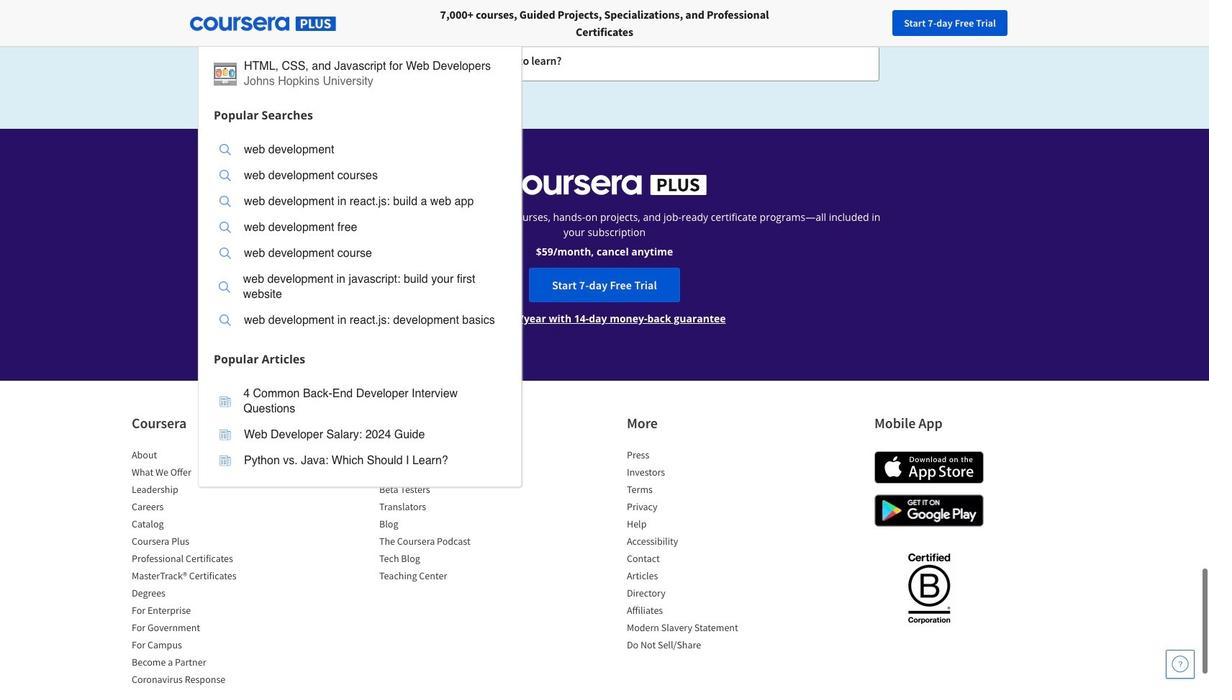 Task type: locate. For each thing, give the bounding box(es) containing it.
coursera plus image
[[190, 17, 336, 31], [503, 175, 707, 195]]

1 vertical spatial coursera plus image
[[503, 175, 707, 195]]

0 horizontal spatial coursera plus image
[[190, 17, 336, 31]]

1 vertical spatial list box
[[199, 372, 521, 486]]

list
[[328, 0, 881, 83], [132, 448, 254, 693], [379, 448, 502, 586], [627, 448, 749, 655]]

None search field
[[198, 9, 544, 487]]

get it on google play image
[[875, 495, 984, 527]]

list item
[[132, 448, 254, 465], [379, 448, 502, 465], [627, 448, 749, 465], [132, 465, 254, 482], [379, 465, 502, 482], [627, 465, 749, 482], [132, 482, 254, 500], [379, 482, 502, 500], [627, 482, 749, 500], [132, 500, 254, 517], [379, 500, 502, 517], [627, 500, 749, 517], [132, 517, 254, 534], [379, 517, 502, 534], [627, 517, 749, 534], [132, 534, 254, 551], [379, 534, 502, 551], [627, 534, 749, 551], [132, 551, 254, 569], [379, 551, 502, 569], [627, 551, 749, 569], [132, 569, 254, 586], [379, 569, 502, 586], [627, 569, 749, 586], [132, 586, 254, 603], [627, 586, 749, 603], [132, 603, 254, 621], [627, 603, 749, 621], [132, 621, 254, 638], [627, 621, 749, 638], [132, 638, 254, 655], [627, 638, 749, 655], [132, 655, 254, 672], [132, 672, 254, 690]]

list box
[[199, 128, 521, 346], [199, 372, 521, 486]]

suggestion image image
[[214, 62, 237, 85], [220, 144, 231, 156], [220, 170, 231, 181], [220, 196, 231, 207], [220, 222, 231, 233], [220, 248, 231, 259], [219, 281, 231, 293], [220, 315, 231, 326], [219, 396, 231, 407], [220, 429, 231, 441], [220, 455, 231, 467]]

autocomplete results list box
[[198, 44, 522, 487]]

0 vertical spatial list box
[[199, 128, 521, 346]]

help center image
[[1172, 656, 1189, 673]]

1 list box from the top
[[199, 128, 521, 346]]

What do you want to learn? text field
[[198, 9, 515, 38]]

0 vertical spatial coursera plus image
[[190, 17, 336, 31]]



Task type: describe. For each thing, give the bounding box(es) containing it.
download on the app store image
[[875, 451, 984, 484]]

1 horizontal spatial coursera plus image
[[503, 175, 707, 195]]

logo of certified b corporation image
[[900, 545, 959, 631]]

2 list box from the top
[[199, 372, 521, 486]]



Task type: vqa. For each thing, say whether or not it's contained in the screenshot.
using
no



